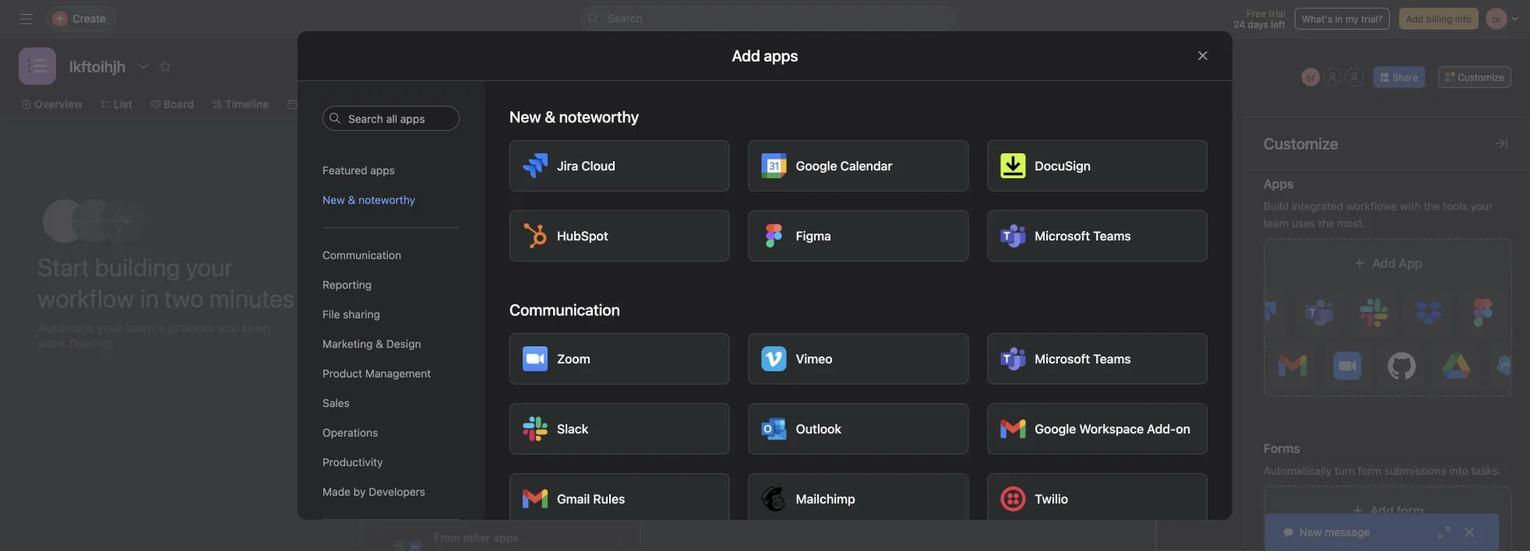 Task type: vqa. For each thing, say whether or not it's contained in the screenshot.
topmost Create
yes



Task type: locate. For each thing, give the bounding box(es) containing it.
add to an additional project button
[[1016, 399, 1257, 438]]

this up task
[[1112, 315, 1129, 326]]

& inside button
[[376, 338, 384, 351]]

1 automatically? from the left
[[737, 329, 803, 340]]

microsoft teams for microsoft teams image
[[1035, 352, 1132, 367]]

process
[[168, 321, 214, 336]]

most.
[[1338, 217, 1366, 230]]

new down featured
[[323, 194, 345, 207]]

0 horizontal spatial section,
[[814, 315, 850, 326]]

to left easily
[[527, 464, 537, 477]]

1 horizontal spatial section,
[[1132, 315, 1168, 326]]

0 horizontal spatial happen
[[701, 329, 734, 340]]

0 vertical spatial submissions
[[434, 397, 496, 410]]

0 horizontal spatial this
[[509, 278, 525, 289]]

section
[[747, 241, 789, 256]]

customize down info
[[1459, 72, 1505, 83]]

0 horizontal spatial section
[[698, 218, 732, 229]]

your left team's
[[97, 321, 123, 336]]

your right tools
[[1471, 200, 1494, 213]]

template
[[479, 464, 524, 477]]

this for khvjgfjh
[[1112, 315, 1129, 326]]

tasks down turns
[[521, 397, 548, 410]]

1 horizontal spatial automatically?
[[1055, 329, 1121, 340]]

0 horizontal spatial should
[[877, 315, 907, 326]]

form down automatically turn form submissions into tasks.
[[1398, 504, 1425, 519]]

0 horizontal spatial &
[[348, 194, 356, 207]]

when tasks move to this section, what should happen automatically? up task
[[1019, 315, 1225, 340]]

tasks up this project?
[[469, 214, 506, 233]]

2 microsoft teams from the top
[[1035, 352, 1132, 367]]

workflows
[[1347, 200, 1398, 213]]

0 horizontal spatial forms
[[1187, 419, 1215, 430]]

microsoft teams up an on the bottom right of page
[[1035, 352, 1132, 367]]

into left tasks.
[[1450, 465, 1469, 478]]

product
[[323, 368, 363, 380]]

to up task
[[1101, 315, 1110, 326]]

tasks inside form submissions create a form that turns submissions into tasks
[[521, 397, 548, 410]]

when tasks move to this section, what should happen automatically? up the vimeo
[[701, 315, 907, 340]]

0 vertical spatial create
[[434, 380, 468, 393]]

2 vertical spatial your
[[97, 321, 123, 336]]

additional
[[1096, 412, 1146, 425]]

a for form
[[471, 380, 477, 393]]

in inside start building your workflow in two minutes automate your team's process and keep work flowing.
[[140, 284, 159, 313]]

1 horizontal spatial submissions
[[1385, 465, 1447, 478]]

0 horizontal spatial automatically?
[[737, 329, 803, 340]]

0 horizontal spatial in
[[140, 284, 159, 313]]

project inside "button"
[[1149, 412, 1184, 425]]

1 horizontal spatial the
[[1425, 200, 1441, 213]]

microsoft teams image
[[1001, 347, 1026, 372]]

khvjgfjh
[[1016, 241, 1062, 256]]

apps
[[370, 164, 395, 177]]

in left my at the top right of page
[[1336, 13, 1344, 24]]

section
[[698, 218, 732, 229], [1016, 218, 1050, 229]]

what
[[852, 315, 874, 326], [1170, 315, 1192, 326]]

1 vertical spatial forms
[[1264, 442, 1301, 456]]

create inside task templates create a template to easily standardize tasks
[[434, 464, 468, 477]]

submissions down form submissions
[[434, 397, 496, 410]]

2 microsoft teams button from the top
[[988, 334, 1208, 385]]

google workspace add-on image
[[1001, 417, 1026, 442]]

customize inside dropdown button
[[1459, 72, 1505, 83]]

automatically? up vimeo icon
[[737, 329, 803, 340]]

an
[[1081, 412, 1094, 425]]

microsoft teams button up an on the bottom right of page
[[988, 334, 1208, 385]]

start
[[37, 253, 89, 282]]

1 happen from the left
[[701, 329, 734, 340]]

1 horizontal spatial what
[[1170, 315, 1192, 326]]

when up microsoft teams image
[[1019, 315, 1045, 326]]

2 when from the left
[[1019, 315, 1045, 326]]

0 vertical spatial communication
[[323, 249, 401, 262]]

into inside form submissions create a form that turns submissions into tasks
[[499, 397, 518, 410]]

section, up complete task button
[[1132, 315, 1168, 326]]

hubspot image
[[523, 224, 548, 249]]

how
[[407, 214, 439, 233]]

1 a from the top
[[471, 380, 477, 393]]

slack image
[[523, 417, 548, 442]]

add to starred image
[[159, 60, 172, 72]]

a down form submissions
[[471, 380, 477, 393]]

0 vertical spatial microsoft teams
[[1035, 229, 1132, 244]]

create inside form submissions create a form that turns submissions into tasks
[[434, 380, 468, 393]]

microsoft teams right microsoft teams icon
[[1035, 229, 1132, 244]]

what for untitled section
[[852, 315, 874, 326]]

1 horizontal spatial forms
[[1264, 442, 1301, 456]]

workflow
[[37, 284, 135, 313]]

your inside the build integrated workflows with the tools your team uses the most.
[[1471, 200, 1494, 213]]

0 vertical spatial forms
[[1187, 419, 1215, 430]]

1 horizontal spatial &
[[376, 338, 384, 351]]

0 horizontal spatial with
[[443, 278, 462, 289]]

zoom
[[557, 352, 591, 367]]

1 what from the left
[[852, 315, 874, 326]]

microsoft teams for microsoft teams icon
[[1035, 229, 1132, 244]]

0 horizontal spatial when tasks move to this section, what should happen automatically?
[[701, 315, 907, 340]]

0 horizontal spatial move
[[756, 315, 780, 326]]

section, up the vimeo
[[814, 315, 850, 326]]

1 horizontal spatial into
[[1450, 465, 1469, 478]]

a
[[471, 380, 477, 393], [471, 464, 477, 477]]

section for khvjgfjh
[[1016, 218, 1050, 229]]

communication up reporting
[[323, 249, 401, 262]]

1 when tasks move to this section, what should happen automatically? from the left
[[701, 315, 907, 340]]

turn
[[1335, 465, 1356, 478]]

add inside "button"
[[1045, 412, 1065, 425]]

in up team's
[[140, 284, 159, 313]]

productivity button
[[323, 448, 460, 478]]

when down untitled
[[701, 315, 727, 326]]

0 horizontal spatial new
[[323, 194, 345, 207]]

left
[[1272, 19, 1286, 30]]

3
[[1185, 190, 1191, 201]]

untitled section
[[698, 241, 789, 256]]

manually
[[434, 292, 473, 303]]

slack button
[[510, 404, 730, 455]]

happen up microsoft teams image
[[1019, 329, 1052, 340]]

with right workflows
[[1401, 200, 1422, 213]]

move
[[756, 315, 780, 326], [1074, 315, 1098, 326]]

add left app
[[1373, 256, 1396, 271]]

add for add collaborators
[[727, 412, 747, 425]]

& down featured
[[348, 194, 356, 207]]

0 horizontal spatial project
[[528, 278, 559, 289]]

1 horizontal spatial when tasks move to this section, what should happen automatically?
[[1019, 315, 1225, 340]]

submissions up add form
[[1385, 465, 1447, 478]]

this for untitled section
[[794, 315, 811, 326]]

0 vertical spatial a
[[471, 380, 477, 393]]

twilio button
[[988, 474, 1208, 525]]

2 happen from the left
[[1019, 329, 1052, 340]]

0 vertical spatial form
[[479, 380, 503, 393]]

0 horizontal spatial communication
[[323, 249, 401, 262]]

1 vertical spatial new
[[323, 194, 345, 207]]

should for khvjgfjh
[[1195, 315, 1225, 326]]

1 horizontal spatial apps
[[1264, 177, 1294, 191]]

google workspace add-on button
[[988, 404, 1208, 455]]

0 horizontal spatial apps
[[1190, 343, 1212, 354]]

1 vertical spatial create
[[434, 464, 468, 477]]

what's
[[1302, 13, 1333, 24]]

or button
[[1302, 68, 1321, 87]]

1 vertical spatial with
[[443, 278, 462, 289]]

form right turn
[[1359, 465, 1382, 478]]

add
[[580, 278, 597, 289]]

1 horizontal spatial project
[[1149, 412, 1184, 425]]

communication down can
[[510, 301, 620, 319]]

automatically? for untitled section
[[737, 329, 803, 340]]

add down automatically turn form submissions into tasks.
[[1371, 504, 1394, 519]]

search list box
[[581, 6, 956, 31]]

what's in my trial? button
[[1295, 8, 1391, 30]]

create
[[434, 380, 468, 393], [434, 464, 468, 477]]

1 horizontal spatial should
[[1195, 315, 1225, 326]]

with
[[1401, 200, 1422, 213], [443, 278, 462, 289]]

0 horizontal spatial customize
[[1264, 134, 1339, 152]]

1 horizontal spatial section
[[1016, 218, 1050, 229]]

1 horizontal spatial with
[[1401, 200, 1422, 213]]

reporting button
[[323, 270, 460, 300]]

0 vertical spatial customize
[[1459, 72, 1505, 83]]

communication button
[[323, 241, 460, 270]]

happen for untitled section
[[701, 329, 734, 340]]

0 horizontal spatial submissions
[[434, 397, 496, 410]]

into down that
[[499, 397, 518, 410]]

2 what from the left
[[1170, 315, 1192, 326]]

create up standardize
[[434, 464, 468, 477]]

to left an on the bottom right of page
[[1068, 412, 1078, 425]]

forms
[[1187, 419, 1215, 430], [1264, 442, 1301, 456]]

None text field
[[65, 52, 129, 80]]

new up the jira cloud image
[[510, 108, 541, 126]]

to right access
[[497, 278, 506, 289]]

sharing
[[343, 308, 380, 321]]

create for create a template to easily standardize tasks
[[434, 464, 468, 477]]

& for noteworthy
[[348, 194, 356, 207]]

2 horizontal spatial form
[[1398, 504, 1425, 519]]

this up the vimeo
[[794, 315, 811, 326]]

automatically turn form submissions into tasks.
[[1264, 465, 1502, 478]]

2 create from the top
[[434, 464, 468, 477]]

section, for untitled section
[[814, 315, 850, 326]]

1 horizontal spatial customize
[[1459, 72, 1505, 83]]

1 vertical spatial project
[[1149, 412, 1184, 425]]

build integrated workflows with the tools your team uses the most.
[[1264, 200, 1494, 230]]

add left an on the bottom right of page
[[1045, 412, 1065, 425]]

share button
[[1374, 66, 1426, 88]]

your up "two minutes"
[[186, 253, 233, 282]]

design
[[386, 338, 421, 351]]

board
[[164, 98, 194, 111]]

0 vertical spatial microsoft teams button
[[988, 210, 1208, 262]]

vimeo
[[796, 352, 833, 367]]

0 horizontal spatial when
[[701, 315, 727, 326]]

2 move from the left
[[1074, 315, 1098, 326]]

1 horizontal spatial your
[[186, 253, 233, 282]]

2 should from the left
[[1195, 315, 1225, 326]]

1 microsoft teams from the top
[[1035, 229, 1132, 244]]

2 a from the top
[[471, 464, 477, 477]]

developers
[[369, 486, 426, 499]]

move for untitled section
[[756, 315, 780, 326]]

0 vertical spatial into
[[499, 397, 518, 410]]

1 vertical spatial into
[[1450, 465, 1469, 478]]

new for new & noteworthy
[[323, 194, 345, 207]]

building
[[95, 253, 180, 282]]

section for untitled section
[[698, 218, 732, 229]]

move for khvjgfjh
[[1074, 315, 1098, 326]]

1 vertical spatial customize
[[1264, 134, 1339, 152]]

a down task templates
[[471, 464, 477, 477]]

1 horizontal spatial in
[[1336, 13, 1344, 24]]

0 vertical spatial project
[[528, 278, 559, 289]]

this
[[509, 278, 525, 289], [794, 315, 811, 326], [1112, 315, 1129, 326]]

in inside button
[[1336, 13, 1344, 24]]

0 vertical spatial your
[[1471, 200, 1494, 213]]

0 horizontal spatial into
[[499, 397, 518, 410]]

the down integrated
[[1319, 217, 1335, 230]]

docusign image
[[1001, 154, 1026, 179]]

0 vertical spatial &
[[348, 194, 356, 207]]

happen up set
[[701, 329, 734, 340]]

automatically? up complete task
[[1055, 329, 1121, 340]]

1 section, from the left
[[814, 315, 850, 326]]

0 horizontal spatial the
[[1319, 217, 1335, 230]]

turns
[[529, 380, 555, 393]]

2 section, from the left
[[1132, 315, 1168, 326]]

search
[[608, 12, 643, 25]]

project left can
[[528, 278, 559, 289]]

marketing & design button
[[323, 330, 460, 359]]

marketing
[[323, 338, 373, 351]]

tasks down template
[[496, 481, 522, 494]]

& left design on the bottom left of page
[[376, 338, 384, 351]]

2 automatically? from the left
[[1055, 329, 1121, 340]]

create down form submissions
[[434, 380, 468, 393]]

my
[[1346, 13, 1359, 24]]

when tasks move to this section, what should happen automatically? for untitled section
[[701, 315, 907, 340]]

that
[[506, 380, 526, 393]]

to right added
[[580, 214, 594, 233]]

2 horizontal spatial this
[[1112, 315, 1129, 326]]

new inside new & noteworthy button
[[323, 194, 345, 207]]

a inside task templates create a template to easily standardize tasks
[[471, 464, 477, 477]]

outlook button
[[749, 404, 969, 455]]

move up complete task
[[1074, 315, 1098, 326]]

add to an additional project
[[1045, 412, 1184, 425]]

1 horizontal spatial happen
[[1019, 329, 1052, 340]]

project right additional
[[1149, 412, 1184, 425]]

figma image
[[762, 224, 787, 249]]

vimeo image
[[762, 347, 787, 372]]

add left billing in the top right of the page
[[1407, 13, 1424, 24]]

1 vertical spatial microsoft teams
[[1035, 352, 1132, 367]]

form down form submissions
[[479, 380, 503, 393]]

1 horizontal spatial when
[[1019, 315, 1045, 326]]

a inside form submissions create a form that turns submissions into tasks
[[471, 380, 477, 393]]

move up vimeo icon
[[756, 315, 780, 326]]

0 vertical spatial apps
[[1264, 177, 1294, 191]]

forms up automatically
[[1264, 442, 1301, 456]]

tasks up set
[[729, 315, 753, 326]]

1 section from the left
[[698, 218, 732, 229]]

0 horizontal spatial what
[[852, 315, 874, 326]]

workflow
[[378, 98, 426, 111]]

2 section from the left
[[1016, 218, 1050, 229]]

customize up integrated
[[1264, 134, 1339, 152]]

0 vertical spatial new
[[510, 108, 541, 126]]

2 horizontal spatial your
[[1471, 200, 1494, 213]]

be
[[510, 214, 528, 233]]

figma button
[[749, 210, 969, 262]]

apps
[[1264, 177, 1294, 191], [1190, 343, 1212, 354]]

into
[[499, 397, 518, 410], [1450, 465, 1469, 478]]

form
[[479, 380, 503, 393], [1359, 465, 1382, 478], [1398, 504, 1425, 519]]

1 vertical spatial a
[[471, 464, 477, 477]]

free
[[1247, 8, 1267, 19]]

when tasks move to this section, what should happen automatically?
[[701, 315, 907, 340], [1019, 315, 1225, 340]]

microsoft teams button down 'docusign' button
[[988, 210, 1208, 262]]

2 vertical spatial form
[[1398, 504, 1425, 519]]

what up vimeo button
[[852, 315, 874, 326]]

1 vertical spatial communication
[[510, 301, 620, 319]]

add left outlook image
[[727, 412, 747, 425]]

the left tools
[[1425, 200, 1441, 213]]

new for new & noteworthy
[[510, 108, 541, 126]]

1 horizontal spatial new
[[510, 108, 541, 126]]

1 move from the left
[[756, 315, 780, 326]]

1 should from the left
[[877, 315, 907, 326]]

add
[[1407, 13, 1424, 24], [1373, 256, 1396, 271], [727, 412, 747, 425], [1045, 412, 1065, 425], [1371, 504, 1394, 519]]

0 vertical spatial with
[[1401, 200, 1422, 213]]

1 horizontal spatial form
[[1359, 465, 1382, 478]]

vimeo button
[[749, 334, 969, 385]]

forms right workspace add-
[[1187, 419, 1215, 430]]

hubspot
[[557, 229, 609, 244]]

1 horizontal spatial move
[[1074, 315, 1098, 326]]

to up vimeo icon
[[783, 315, 792, 326]]

2 when tasks move to this section, what should happen automatically? from the left
[[1019, 315, 1225, 340]]

section up untitled
[[698, 218, 732, 229]]

dashboard link
[[463, 96, 532, 113]]

figma
[[796, 229, 832, 244]]

should
[[877, 315, 907, 326], [1195, 315, 1225, 326]]

1 vertical spatial &
[[376, 338, 384, 351]]

what up complete task button
[[1170, 315, 1192, 326]]

1 vertical spatial microsoft teams button
[[988, 334, 1208, 385]]

tasks down anyone at the left of page
[[408, 292, 431, 303]]

this right access
[[509, 278, 525, 289]]

to inside the anyone with access to this project can add tasks manually
[[497, 278, 506, 289]]

docusign
[[1035, 159, 1091, 173]]

1 vertical spatial in
[[140, 284, 159, 313]]

with up the manually on the left bottom of the page
[[443, 278, 462, 289]]

assignee
[[747, 364, 792, 376]]

tools
[[1444, 200, 1469, 213]]

1 when from the left
[[701, 315, 727, 326]]

1 horizontal spatial communication
[[510, 301, 620, 319]]

& inside button
[[348, 194, 356, 207]]

0 vertical spatial in
[[1336, 13, 1344, 24]]

1 create from the top
[[434, 380, 468, 393]]

0 horizontal spatial form
[[479, 380, 503, 393]]

section up khvjgfjh
[[1016, 218, 1050, 229]]

1 horizontal spatial this
[[794, 315, 811, 326]]



Task type: describe. For each thing, give the bounding box(es) containing it.
calendar
[[300, 98, 346, 111]]

tasks inside the anyone with access to this project can add tasks manually
[[408, 292, 431, 303]]

a for template
[[471, 464, 477, 477]]

when tasks move to this section, what should happen automatically? for khvjgfjh
[[1019, 315, 1225, 340]]

complete task
[[1045, 364, 1118, 376]]

section, for khvjgfjh
[[1132, 315, 1168, 326]]

close image
[[1464, 527, 1476, 539]]

easily
[[540, 464, 568, 477]]

1 vertical spatial your
[[186, 253, 233, 282]]

add app
[[1373, 256, 1423, 271]]

tasks up complete
[[1047, 315, 1071, 326]]

overview
[[34, 98, 82, 111]]

list
[[114, 98, 132, 111]]

task
[[1097, 364, 1118, 376]]

when for khvjgfjh
[[1019, 315, 1045, 326]]

work flowing.
[[37, 336, 115, 351]]

communication inside button
[[323, 249, 401, 262]]

billing
[[1427, 13, 1453, 24]]

workspace add-
[[1080, 422, 1177, 437]]

create for create a form that turns submissions into tasks
[[434, 380, 468, 393]]

featured
[[323, 164, 368, 177]]

gmail rules image
[[523, 487, 548, 512]]

happen for khvjgfjh
[[1019, 329, 1052, 340]]

when for untitled section
[[701, 315, 727, 326]]

task templates create a template to easily standardize tasks
[[434, 448, 568, 494]]

search button
[[581, 6, 956, 31]]

project inside the anyone with access to this project can add tasks manually
[[528, 278, 559, 289]]

with inside the anyone with access to this project can add tasks manually
[[443, 278, 462, 289]]

from other apps
[[434, 532, 519, 545]]

board link
[[151, 96, 194, 113]]

& for design
[[376, 338, 384, 351]]

made
[[323, 486, 351, 499]]

file
[[323, 308, 340, 321]]

anyone with access to this project can add tasks manually
[[408, 278, 597, 303]]

added
[[531, 214, 576, 233]]

form inside form submissions create a form that turns submissions into tasks
[[479, 380, 503, 393]]

two minutes
[[164, 284, 295, 313]]

untitled section button
[[698, 235, 939, 263]]

this inside the anyone with access to this project can add tasks manually
[[509, 278, 525, 289]]

anyone
[[408, 278, 440, 289]]

uses
[[1292, 217, 1316, 230]]

close this dialog image
[[1197, 49, 1210, 62]]

1 microsoft teams button from the top
[[988, 210, 1208, 262]]

add billing info button
[[1400, 8, 1479, 30]]

automatically? for khvjgfjh
[[1055, 329, 1121, 340]]

with inside the build integrated workflows with the tools your team uses the most.
[[1401, 200, 1422, 213]]

1 vertical spatial form
[[1359, 465, 1382, 478]]

sales
[[323, 397, 350, 410]]

start building your workflow in two minutes automate your team's process and keep work flowing.
[[37, 253, 295, 351]]

tasks inside task templates create a template to easily standardize tasks
[[496, 481, 522, 494]]

customize button
[[1439, 66, 1512, 88]]

jira cloud button
[[510, 140, 730, 192]]

untitled
[[698, 241, 744, 256]]

app
[[1399, 256, 1423, 271]]

made by developers
[[323, 486, 426, 499]]

zoom image
[[523, 347, 548, 372]]

automatically
[[1264, 465, 1332, 478]]

info
[[1456, 13, 1472, 24]]

new & noteworthy
[[510, 108, 639, 126]]

3 fields
[[1185, 190, 1217, 201]]

outlook image
[[762, 417, 787, 442]]

featured apps button
[[323, 156, 460, 186]]

task templates
[[1179, 496, 1223, 521]]

days
[[1248, 19, 1269, 30]]

should for untitled section
[[877, 315, 907, 326]]

build
[[1264, 200, 1289, 213]]

1 vertical spatial submissions
[[1385, 465, 1447, 478]]

new message
[[1300, 527, 1371, 539]]

set assignee
[[727, 364, 792, 376]]

fields
[[1193, 190, 1217, 201]]

complete task button
[[1016, 351, 1257, 390]]

1 vertical spatial apps
[[1190, 343, 1212, 354]]

google calendar button
[[749, 140, 969, 192]]

can
[[561, 278, 577, 289]]

google calendar image
[[762, 154, 787, 179]]

on
[[1177, 422, 1191, 437]]

by
[[354, 486, 366, 499]]

microsoft teams image
[[1001, 224, 1026, 249]]

operations button
[[323, 419, 460, 448]]

featured apps
[[323, 164, 395, 177]]

google calendar
[[796, 159, 893, 173]]

form submissions
[[434, 364, 528, 376]]

complete
[[1045, 364, 1094, 376]]

0 horizontal spatial your
[[97, 321, 123, 336]]

form inside button
[[1398, 504, 1425, 519]]

google workspace add-on
[[1035, 422, 1191, 437]]

free trial 24 days left
[[1234, 8, 1286, 30]]

new & noteworthy button
[[323, 186, 460, 215]]

access
[[464, 278, 495, 289]]

add for add billing info
[[1407, 13, 1424, 24]]

Search all apps text field
[[323, 106, 460, 131]]

from
[[434, 532, 461, 545]]

add form
[[1371, 504, 1425, 519]]

add for add app
[[1373, 256, 1396, 271]]

close details image
[[1496, 137, 1508, 150]]

tasks inside how will tasks be added to this project?
[[469, 214, 506, 233]]

khvjgfjh button
[[1016, 235, 1257, 263]]

standardize
[[434, 481, 493, 494]]

trial
[[1269, 8, 1286, 19]]

zoom button
[[510, 334, 730, 385]]

list image
[[28, 57, 47, 76]]

add for add form
[[1371, 504, 1394, 519]]

& noteworthy
[[545, 108, 639, 126]]

keep
[[242, 321, 270, 336]]

product management button
[[323, 359, 460, 389]]

to inside task templates create a template to easily standardize tasks
[[527, 464, 537, 477]]

tasks.
[[1472, 465, 1502, 478]]

what for khvjgfjh
[[1170, 315, 1192, 326]]

mailchimp button
[[749, 474, 969, 525]]

to inside add to an additional project "button"
[[1068, 412, 1078, 425]]

file sharing button
[[323, 300, 460, 330]]

management
[[365, 368, 431, 380]]

add for add to an additional project
[[1045, 412, 1065, 425]]

what's in my trial?
[[1302, 13, 1384, 24]]

0 vertical spatial the
[[1425, 200, 1441, 213]]

twilio image
[[1001, 487, 1026, 512]]

mailchimp image
[[762, 487, 787, 512]]

jira cloud image
[[523, 154, 548, 179]]

docusign button
[[988, 140, 1208, 192]]

submissions inside form submissions create a form that turns submissions into tasks
[[434, 397, 496, 410]]

or
[[1307, 72, 1316, 83]]

expand new message image
[[1439, 527, 1451, 539]]

templates
[[1179, 510, 1223, 521]]

1 vertical spatial the
[[1319, 217, 1335, 230]]

jira cloud
[[557, 159, 616, 173]]

slack
[[557, 422, 589, 437]]

new & noteworthy
[[323, 194, 416, 207]]

add app button
[[1264, 239, 1513, 398]]

calendar link
[[288, 96, 346, 113]]

how will tasks be added to this project?
[[407, 214, 594, 255]]

set
[[727, 364, 744, 376]]

gmail rules button
[[510, 474, 730, 525]]

to inside how will tasks be added to this project?
[[580, 214, 594, 233]]



